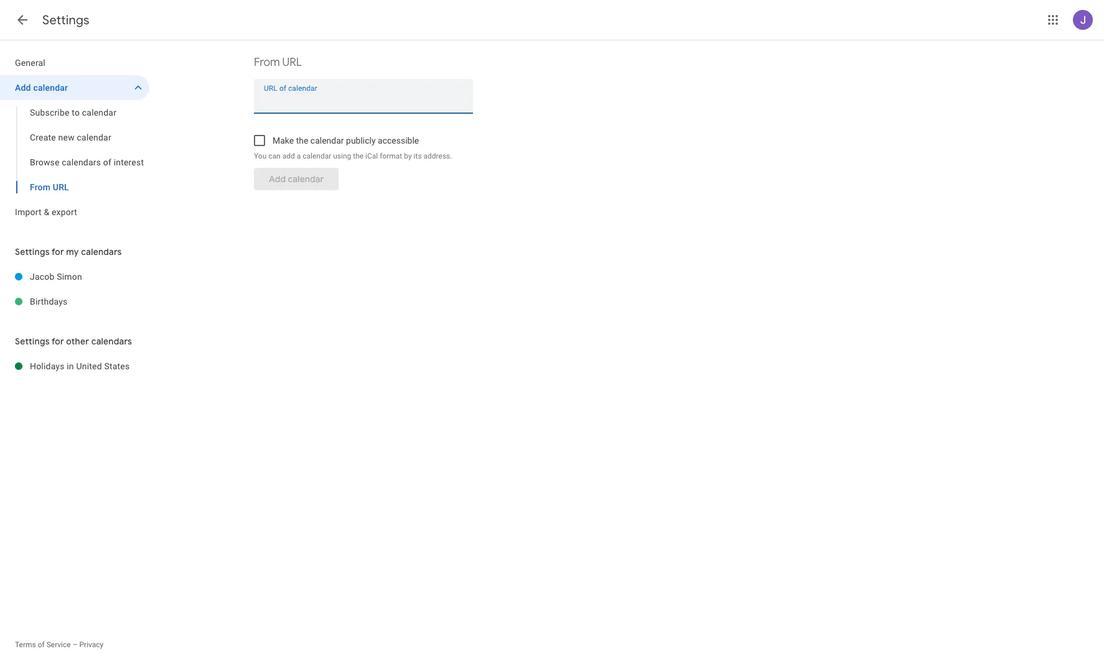 Task type: vqa. For each thing, say whether or not it's contained in the screenshot.
CALENDARS corresponding to my
yes



Task type: describe. For each thing, give the bounding box(es) containing it.
privacy link
[[79, 641, 104, 650]]

0 vertical spatial the
[[296, 136, 308, 146]]

calendar inside tree item
[[33, 83, 68, 93]]

jacob simon tree item
[[0, 265, 149, 289]]

united
[[76, 362, 102, 372]]

calendars for my
[[81, 247, 122, 258]]

service
[[46, 641, 71, 650]]

settings for my calendars tree
[[0, 265, 149, 314]]

subscribe to calendar
[[30, 108, 116, 118]]

0 horizontal spatial of
[[38, 641, 45, 650]]

calendar for make the calendar publicly accessible
[[311, 136, 344, 146]]

ical
[[366, 152, 378, 161]]

for for my
[[52, 247, 64, 258]]

you
[[254, 152, 267, 161]]

make
[[273, 136, 294, 146]]

tree containing general
[[0, 50, 149, 225]]

1 horizontal spatial url
[[282, 55, 302, 70]]

settings for settings for other calendars
[[15, 336, 50, 347]]

jacob simon
[[30, 272, 82, 282]]

import & export
[[15, 207, 77, 217]]

1 vertical spatial the
[[353, 152, 364, 161]]

create
[[30, 133, 56, 143]]

birthdays
[[30, 297, 68, 307]]

calendars for other
[[91, 336, 132, 347]]

can
[[268, 152, 281, 161]]

you can add a calendar using the ical format by its address.
[[254, 152, 452, 161]]

by
[[404, 152, 412, 161]]

subscribe
[[30, 108, 70, 118]]

browse calendars of interest
[[30, 158, 144, 167]]

url inside group
[[53, 182, 69, 192]]

export
[[52, 207, 77, 217]]

birthdays link
[[30, 289, 149, 314]]

terms of service link
[[15, 641, 71, 650]]

add
[[15, 83, 31, 93]]

&
[[44, 207, 49, 217]]

holidays in united states
[[30, 362, 130, 372]]

terms
[[15, 641, 36, 650]]

in
[[67, 362, 74, 372]]

publicly
[[346, 136, 376, 146]]

states
[[104, 362, 130, 372]]



Task type: locate. For each thing, give the bounding box(es) containing it.
1 vertical spatial calendars
[[81, 247, 122, 258]]

the up a
[[296, 136, 308, 146]]

add calendar
[[15, 83, 68, 93]]

1 vertical spatial of
[[38, 641, 45, 650]]

calendar right to
[[82, 108, 116, 118]]

calendar up using
[[311, 136, 344, 146]]

to
[[72, 108, 80, 118]]

my
[[66, 247, 79, 258]]

0 horizontal spatial url
[[53, 182, 69, 192]]

from inside group
[[30, 182, 51, 192]]

import
[[15, 207, 42, 217]]

its
[[414, 152, 422, 161]]

1 horizontal spatial from url
[[254, 55, 302, 70]]

settings
[[42, 12, 90, 28], [15, 247, 50, 258], [15, 336, 50, 347]]

for for other
[[52, 336, 64, 347]]

jacob
[[30, 272, 54, 282]]

calendar up subscribe
[[33, 83, 68, 93]]

address.
[[424, 152, 452, 161]]

of
[[103, 158, 111, 167], [38, 641, 45, 650]]

settings for my calendars
[[15, 247, 122, 258]]

0 vertical spatial from
[[254, 55, 280, 70]]

calendar for subscribe to calendar
[[82, 108, 116, 118]]

the
[[296, 136, 308, 146], [353, 152, 364, 161]]

–
[[73, 641, 78, 650]]

settings heading
[[42, 12, 90, 28]]

go back image
[[15, 12, 30, 27]]

1 vertical spatial from url
[[30, 182, 69, 192]]

create new calendar
[[30, 133, 111, 143]]

2 for from the top
[[52, 336, 64, 347]]

calendar for create new calendar
[[77, 133, 111, 143]]

calendar
[[33, 83, 68, 93], [82, 108, 116, 118], [77, 133, 111, 143], [311, 136, 344, 146], [303, 152, 331, 161]]

add
[[282, 152, 295, 161]]

using
[[333, 152, 351, 161]]

of inside group
[[103, 158, 111, 167]]

0 horizontal spatial the
[[296, 136, 308, 146]]

browse
[[30, 158, 60, 167]]

settings for settings for my calendars
[[15, 247, 50, 258]]

settings up holidays
[[15, 336, 50, 347]]

0 vertical spatial settings
[[42, 12, 90, 28]]

make the calendar publicly accessible
[[273, 136, 419, 146]]

for left other
[[52, 336, 64, 347]]

from
[[254, 55, 280, 70], [30, 182, 51, 192]]

0 horizontal spatial from url
[[30, 182, 69, 192]]

0 vertical spatial of
[[103, 158, 111, 167]]

settings up jacob
[[15, 247, 50, 258]]

holidays
[[30, 362, 65, 372]]

calendars inside group
[[62, 158, 101, 167]]

simon
[[57, 272, 82, 282]]

add calendar tree item
[[0, 75, 149, 100]]

from url inside group
[[30, 182, 69, 192]]

settings for settings
[[42, 12, 90, 28]]

0 horizontal spatial from
[[30, 182, 51, 192]]

calendar right a
[[303, 152, 331, 161]]

calendars down create new calendar
[[62, 158, 101, 167]]

settings right the go back image in the top left of the page
[[42, 12, 90, 28]]

holidays in united states tree item
[[0, 354, 149, 379]]

of right terms
[[38, 641, 45, 650]]

a
[[297, 152, 301, 161]]

calendar up browse calendars of interest
[[77, 133, 111, 143]]

group containing subscribe to calendar
[[0, 100, 149, 200]]

1 vertical spatial settings
[[15, 247, 50, 258]]

format
[[380, 152, 402, 161]]

new
[[58, 133, 75, 143]]

of left interest
[[103, 158, 111, 167]]

0 vertical spatial url
[[282, 55, 302, 70]]

other
[[66, 336, 89, 347]]

privacy
[[79, 641, 104, 650]]

accessible
[[378, 136, 419, 146]]

birthdays tree item
[[0, 289, 149, 314]]

settings for other calendars
[[15, 336, 132, 347]]

holidays in united states link
[[30, 354, 149, 379]]

calendars up states
[[91, 336, 132, 347]]

1 vertical spatial url
[[53, 182, 69, 192]]

1 horizontal spatial from
[[254, 55, 280, 70]]

from url
[[254, 55, 302, 70], [30, 182, 69, 192]]

0 vertical spatial calendars
[[62, 158, 101, 167]]

tree
[[0, 50, 149, 225]]

the left ical
[[353, 152, 364, 161]]

url
[[282, 55, 302, 70], [53, 182, 69, 192]]

for
[[52, 247, 64, 258], [52, 336, 64, 347]]

general
[[15, 58, 45, 68]]

0 vertical spatial for
[[52, 247, 64, 258]]

group
[[0, 100, 149, 200]]

for left the my
[[52, 247, 64, 258]]

1 horizontal spatial of
[[103, 158, 111, 167]]

2 vertical spatial calendars
[[91, 336, 132, 347]]

calendars
[[62, 158, 101, 167], [81, 247, 122, 258], [91, 336, 132, 347]]

0 vertical spatial from url
[[254, 55, 302, 70]]

interest
[[114, 158, 144, 167]]

1 vertical spatial from
[[30, 182, 51, 192]]

1 vertical spatial for
[[52, 336, 64, 347]]

1 horizontal spatial the
[[353, 152, 364, 161]]

1 for from the top
[[52, 247, 64, 258]]

terms of service – privacy
[[15, 641, 104, 650]]

calendars right the my
[[81, 247, 122, 258]]

2 vertical spatial settings
[[15, 336, 50, 347]]

None text field
[[264, 92, 463, 109]]



